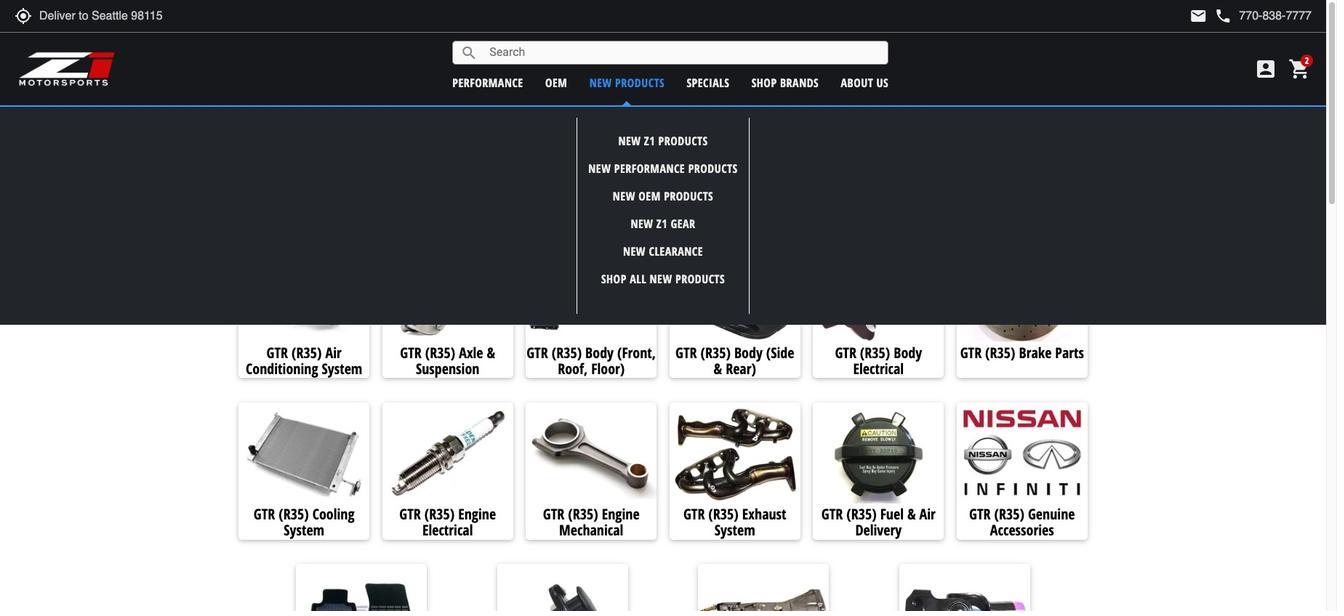 Task type: vqa. For each thing, say whether or not it's contained in the screenshot.
>
no



Task type: locate. For each thing, give the bounding box(es) containing it.
2 horizontal spatial &
[[908, 505, 916, 524]]

gtr inside gtr (r35) axle & suspension
[[400, 343, 422, 363]]

new for new z1 gear
[[631, 216, 653, 232]]

1 vertical spatial air
[[920, 505, 936, 524]]

0 vertical spatial air
[[325, 343, 342, 363]]

(r35) for gtr (r35) air conditioning system
[[292, 343, 322, 363]]

gtr (r35) genuine accessories
[[970, 505, 1075, 540]]

oem link
[[545, 75, 568, 91]]

0 vertical spatial shop
[[752, 75, 777, 91]]

(front,
[[617, 343, 656, 363]]

specials link
[[687, 75, 730, 91]]

1 engine from the left
[[458, 505, 496, 524]]

1 horizontal spatial shop
[[752, 75, 777, 91]]

gtr inside gtr (r35) air conditioning system
[[267, 343, 288, 363]]

body
[[586, 343, 614, 363], [735, 343, 763, 363], [894, 343, 922, 363]]

1 horizontal spatial air
[[920, 505, 936, 524]]

gtr inside gtr (r35) exhaust system
[[684, 505, 705, 524]]

products up gear
[[664, 188, 714, 204]]

gtr (r35) air conditioning system
[[246, 343, 362, 379]]

suspension
[[416, 359, 480, 379]]

products down 'currently shopping: r35 (change model)'
[[659, 133, 708, 149]]

electrical inside gtr (r35) engine electrical
[[423, 521, 473, 540]]

1 vertical spatial shop
[[601, 271, 627, 287]]

0 horizontal spatial &
[[487, 343, 495, 363]]

gtr inside the gtr (r35) body (front, roof, floor)
[[527, 343, 548, 363]]

mechanical
[[559, 521, 624, 540]]

gtr inside gtr (r35) genuine accessories
[[970, 505, 991, 524]]

oem down "performance"
[[639, 188, 661, 204]]

engine for electrical
[[458, 505, 496, 524]]

air right conditioning
[[325, 343, 342, 363]]

1 vertical spatial z1
[[657, 216, 668, 232]]

body inside the gtr (r35) body (front, roof, floor)
[[586, 343, 614, 363]]

gtr inside gtr (r35) engine mechanical
[[543, 505, 565, 524]]

performance
[[614, 161, 685, 177]]

0 horizontal spatial engine
[[458, 505, 496, 524]]

0 horizontal spatial air
[[325, 343, 342, 363]]

(r35) inside gtr (r35) cooling system
[[279, 505, 309, 524]]

new down currently
[[619, 133, 641, 149]]

engine for mechanical
[[602, 505, 640, 524]]

new left "performance"
[[589, 161, 611, 177]]

cooling
[[313, 505, 355, 524]]

1 body from the left
[[586, 343, 614, 363]]

gtr for gtr (r35) axle & suspension
[[400, 343, 422, 363]]

system
[[322, 359, 362, 379], [284, 521, 324, 540], [715, 521, 755, 540]]

gtr (r35) cooling system link
[[239, 505, 370, 540]]

(r35) inside gtr (r35) fuel & air delivery
[[847, 505, 877, 524]]

0 horizontal spatial electrical
[[423, 521, 473, 540]]

1 horizontal spatial engine
[[602, 505, 640, 524]]

products down clearance
[[676, 271, 725, 287]]

1 horizontal spatial z1
[[657, 216, 668, 232]]

gtr (r35) body (front, roof, floor)
[[527, 343, 656, 379]]

0 vertical spatial z1
[[644, 133, 655, 149]]

air inside gtr (r35) air conditioning system
[[325, 343, 342, 363]]

(r35) inside gtr (r35) body electrical
[[860, 343, 890, 363]]

z1 for gear
[[657, 216, 668, 232]]

gtr (r35) axle & suspension link
[[382, 343, 513, 379]]

phone link
[[1215, 7, 1312, 25]]

1 horizontal spatial oem
[[639, 188, 661, 204]]

about us link
[[841, 75, 889, 91]]

(r35) inside gtr (r35) body (side & rear)
[[701, 343, 731, 363]]

gtr for gtr (r35) exhaust system
[[684, 505, 705, 524]]

(change
[[724, 113, 757, 127]]

0 horizontal spatial oem
[[545, 75, 568, 91]]

electrical inside gtr (r35) body electrical
[[853, 359, 904, 379]]

0 horizontal spatial body
[[586, 343, 614, 363]]

products down r35
[[688, 161, 738, 177]]

air right the fuel
[[920, 505, 936, 524]]

engine inside gtr (r35) engine electrical
[[458, 505, 496, 524]]

system inside gtr (r35) air conditioning system
[[322, 359, 362, 379]]

roof,
[[558, 359, 588, 379]]

genuine
[[1028, 505, 1075, 524]]

gtr (r35) exhaust system
[[684, 505, 787, 540]]

air inside gtr (r35) fuel & air delivery
[[920, 505, 936, 524]]

(r35) inside gtr (r35) exhaust system
[[709, 505, 739, 524]]

performance
[[453, 75, 523, 91]]

gtr (r35) engine mechanical link
[[526, 505, 657, 540]]

engine inside gtr (r35) engine mechanical
[[602, 505, 640, 524]]

(r35) inside gtr (r35) engine mechanical
[[568, 505, 598, 524]]

gtr inside gtr (r35) body electrical
[[835, 343, 857, 363]]

gtr
[[267, 343, 288, 363], [400, 343, 422, 363], [527, 343, 548, 363], [676, 343, 697, 363], [835, 343, 857, 363], [961, 343, 982, 363], [254, 505, 275, 524], [399, 505, 421, 524], [543, 505, 565, 524], [684, 505, 705, 524], [822, 505, 843, 524], [970, 505, 991, 524]]

engine
[[458, 505, 496, 524], [602, 505, 640, 524]]

about us
[[841, 75, 889, 91]]

(r35)
[[292, 343, 322, 363], [425, 343, 456, 363], [552, 343, 582, 363], [701, 343, 731, 363], [860, 343, 890, 363], [986, 343, 1016, 363], [279, 505, 309, 524], [425, 505, 455, 524], [568, 505, 598, 524], [709, 505, 739, 524], [847, 505, 877, 524], [995, 505, 1025, 524]]

new up all
[[623, 244, 646, 260]]

gtr inside gtr (r35) body (side & rear)
[[676, 343, 697, 363]]

electrical for body
[[853, 359, 904, 379]]

gtr for gtr (r35) body (front, roof, floor)
[[527, 343, 548, 363]]

2 engine from the left
[[602, 505, 640, 524]]

& inside gtr (r35) fuel & air delivery
[[908, 505, 916, 524]]

gtr (r35) body (front, roof, floor) link
[[526, 343, 657, 379]]

account_box link
[[1251, 57, 1282, 81]]

accessories
[[990, 521, 1054, 540]]

& right axle
[[487, 343, 495, 363]]

new performance products link
[[589, 161, 738, 177]]

& left rear)
[[714, 359, 722, 379]]

(r35) inside gtr (r35) air conditioning system
[[292, 343, 322, 363]]

&
[[487, 343, 495, 363], [714, 359, 722, 379], [908, 505, 916, 524]]

oem
[[545, 75, 568, 91], [639, 188, 661, 204]]

conditioning
[[246, 359, 318, 379]]

shop for shop all new products
[[601, 271, 627, 287]]

exhaust
[[742, 505, 787, 524]]

electrical
[[853, 359, 904, 379], [423, 521, 473, 540]]

specials
[[687, 75, 730, 91]]

& for gtr (r35) fuel & air delivery
[[908, 505, 916, 524]]

(side
[[766, 343, 795, 363]]

new
[[619, 133, 641, 149], [589, 161, 611, 177], [613, 188, 636, 204], [631, 216, 653, 232], [623, 244, 646, 260], [650, 271, 672, 287]]

shop left brands in the top right of the page
[[752, 75, 777, 91]]

air
[[325, 343, 342, 363], [920, 505, 936, 524]]

1 vertical spatial electrical
[[423, 521, 473, 540]]

new z1 gear
[[631, 216, 696, 232]]

body inside gtr (r35) body (side & rear)
[[735, 343, 763, 363]]

system inside gtr (r35) exhaust system
[[715, 521, 755, 540]]

(r35) inside the gtr (r35) body (front, roof, floor)
[[552, 343, 582, 363]]

new right all
[[650, 271, 672, 287]]

shopping:
[[640, 113, 693, 127]]

shop
[[752, 75, 777, 91], [601, 271, 627, 287]]

gtr inside gtr (r35) cooling system
[[254, 505, 275, 524]]

new oem products link
[[613, 188, 714, 204]]

z1
[[644, 133, 655, 149], [657, 216, 668, 232]]

(r35) for gtr (r35) brake parts
[[986, 343, 1016, 363]]

shop brands link
[[752, 75, 819, 91]]

1 horizontal spatial body
[[735, 343, 763, 363]]

(r35) inside gtr (r35) genuine accessories
[[995, 505, 1025, 524]]

& right the fuel
[[908, 505, 916, 524]]

& inside gtr (r35) axle & suspension
[[487, 343, 495, 363]]

new down "performance"
[[613, 188, 636, 204]]

performance link
[[453, 75, 523, 91]]

new z1 products link
[[619, 133, 708, 149]]

gtr for gtr (r35) engine electrical
[[399, 505, 421, 524]]

gtr (r35) engine electrical link
[[382, 505, 513, 540]]

(r35) for gtr (r35) engine electrical
[[425, 505, 455, 524]]

shop left all
[[601, 271, 627, 287]]

products for new oem products
[[664, 188, 714, 204]]

3 body from the left
[[894, 343, 922, 363]]

mail phone
[[1190, 7, 1232, 25]]

gtr for gtr (r35) fuel & air delivery
[[822, 505, 843, 524]]

new up new clearance link in the top of the page
[[631, 216, 653, 232]]

(r35) inside gtr (r35) axle & suspension
[[425, 343, 456, 363]]

z1 for products
[[644, 133, 655, 149]]

Search search field
[[478, 42, 888, 64]]

0 horizontal spatial z1
[[644, 133, 655, 149]]

z1 left gear
[[657, 216, 668, 232]]

shopping_cart
[[1289, 57, 1312, 81]]

parts
[[1056, 343, 1084, 363]]

system inside gtr (r35) cooling system
[[284, 521, 324, 540]]

(r35) inside gtr (r35) engine electrical
[[425, 505, 455, 524]]

2 horizontal spatial body
[[894, 343, 922, 363]]

oem left new
[[545, 75, 568, 91]]

all
[[630, 271, 647, 287]]

0 horizontal spatial shop
[[601, 271, 627, 287]]

new oem products
[[613, 188, 714, 204]]

gtr inside gtr (r35) fuel & air delivery
[[822, 505, 843, 524]]

products
[[615, 75, 665, 91]]

1 horizontal spatial electrical
[[853, 359, 904, 379]]

rear)
[[726, 359, 756, 379]]

1 horizontal spatial &
[[714, 359, 722, 379]]

products
[[659, 133, 708, 149], [688, 161, 738, 177], [664, 188, 714, 204], [676, 271, 725, 287]]

2 body from the left
[[735, 343, 763, 363]]

z1 down shopping:
[[644, 133, 655, 149]]

gtr (r35) cooling system
[[254, 505, 355, 540]]

gtr (r35) body electrical
[[835, 343, 922, 379]]

gtr inside gtr (r35) engine electrical
[[399, 505, 421, 524]]

gtr (r35) body (side & rear)
[[676, 343, 795, 379]]

0 vertical spatial electrical
[[853, 359, 904, 379]]

shop for shop brands
[[752, 75, 777, 91]]



Task type: describe. For each thing, give the bounding box(es) containing it.
products for new z1 products
[[659, 133, 708, 149]]

search
[[461, 44, 478, 61]]

gtr (r35) brake parts link
[[957, 343, 1088, 365]]

(change model) link
[[724, 113, 789, 127]]

system for gtr (r35) exhaust system
[[715, 521, 755, 540]]

brands
[[780, 75, 819, 91]]

new products link
[[590, 75, 665, 91]]

(r35) for gtr (r35) body electrical
[[860, 343, 890, 363]]

(r35) for gtr (r35) axle & suspension
[[425, 343, 456, 363]]

(r35) for gtr (r35) body (side & rear)
[[701, 343, 731, 363]]

floor)
[[592, 359, 625, 379]]

fuel
[[881, 505, 904, 524]]

gtr for gtr (r35) body (side & rear)
[[676, 343, 697, 363]]

gtr (r35) body electrical link
[[813, 343, 944, 379]]

account_box
[[1255, 57, 1278, 81]]

new for new clearance
[[623, 244, 646, 260]]

electrical for engine
[[423, 521, 473, 540]]

1 vertical spatial oem
[[639, 188, 661, 204]]

new for new z1 products
[[619, 133, 641, 149]]

gtr (r35) body (side & rear) link
[[670, 343, 801, 379]]

new z1 gear link
[[631, 216, 696, 232]]

gtr (r35) brake parts
[[961, 343, 1084, 363]]

0 vertical spatial oem
[[545, 75, 568, 91]]

gtr (r35) exhaust system link
[[670, 505, 801, 540]]

new clearance
[[623, 244, 703, 260]]

z1 motorsports logo image
[[18, 51, 116, 87]]

currently shopping: r35 (change model)
[[587, 113, 789, 127]]

new
[[590, 75, 612, 91]]

gtr for gtr (r35) engine mechanical
[[543, 505, 565, 524]]

gtr (r35) fuel & air delivery
[[822, 505, 936, 540]]

body inside gtr (r35) body electrical
[[894, 343, 922, 363]]

shop all new products link
[[601, 271, 725, 287]]

body for rear)
[[735, 343, 763, 363]]

system for gtr (r35) cooling system
[[284, 521, 324, 540]]

delivery
[[856, 521, 902, 540]]

clearance
[[649, 244, 703, 260]]

(r35) for gtr (r35) engine mechanical
[[568, 505, 598, 524]]

& inside gtr (r35) body (side & rear)
[[714, 359, 722, 379]]

currently
[[587, 113, 637, 127]]

gear
[[671, 216, 696, 232]]

model)
[[760, 113, 789, 127]]

gtr for gtr (r35) cooling system
[[254, 505, 275, 524]]

gtr for gtr (r35) brake parts
[[961, 343, 982, 363]]

gtr (r35) fuel & air delivery link
[[813, 505, 944, 540]]

shopping_cart link
[[1285, 57, 1312, 81]]

new performance products
[[589, 161, 738, 177]]

gtr for gtr (r35) genuine accessories
[[970, 505, 991, 524]]

about
[[841, 75, 874, 91]]

mail link
[[1190, 7, 1208, 25]]

mail
[[1190, 7, 1208, 25]]

shop brands
[[752, 75, 819, 91]]

new for new oem products
[[613, 188, 636, 204]]

(r35) for gtr (r35) genuine accessories
[[995, 505, 1025, 524]]

gtr for gtr (r35) air conditioning system
[[267, 343, 288, 363]]

gtr for gtr (r35) body electrical
[[835, 343, 857, 363]]

shop all new products
[[601, 271, 725, 287]]

(r35) for gtr (r35) body (front, roof, floor)
[[552, 343, 582, 363]]

(r35) for gtr (r35) fuel & air delivery
[[847, 505, 877, 524]]

gtr (r35) genuine accessories link
[[957, 505, 1088, 540]]

(r35) for gtr (r35) exhaust system
[[709, 505, 739, 524]]

gtr (r35) engine electrical
[[399, 505, 496, 540]]

phone
[[1215, 7, 1232, 25]]

gtr (r35) axle & suspension
[[400, 343, 495, 379]]

brake
[[1019, 343, 1052, 363]]

my_location
[[15, 7, 32, 25]]

axle
[[459, 343, 483, 363]]

& for gtr (r35) axle & suspension
[[487, 343, 495, 363]]

new products
[[590, 75, 665, 91]]

products for new performance products
[[688, 161, 738, 177]]

new clearance link
[[623, 244, 703, 260]]

new for new performance products
[[589, 161, 611, 177]]

body for floor)
[[586, 343, 614, 363]]

gtr (r35) engine mechanical
[[543, 505, 640, 540]]

new z1 products
[[619, 133, 708, 149]]

gtr (r35) air conditioning system link
[[239, 343, 370, 379]]

r35
[[697, 113, 718, 127]]

us
[[877, 75, 889, 91]]

(r35) for gtr (r35) cooling system
[[279, 505, 309, 524]]



